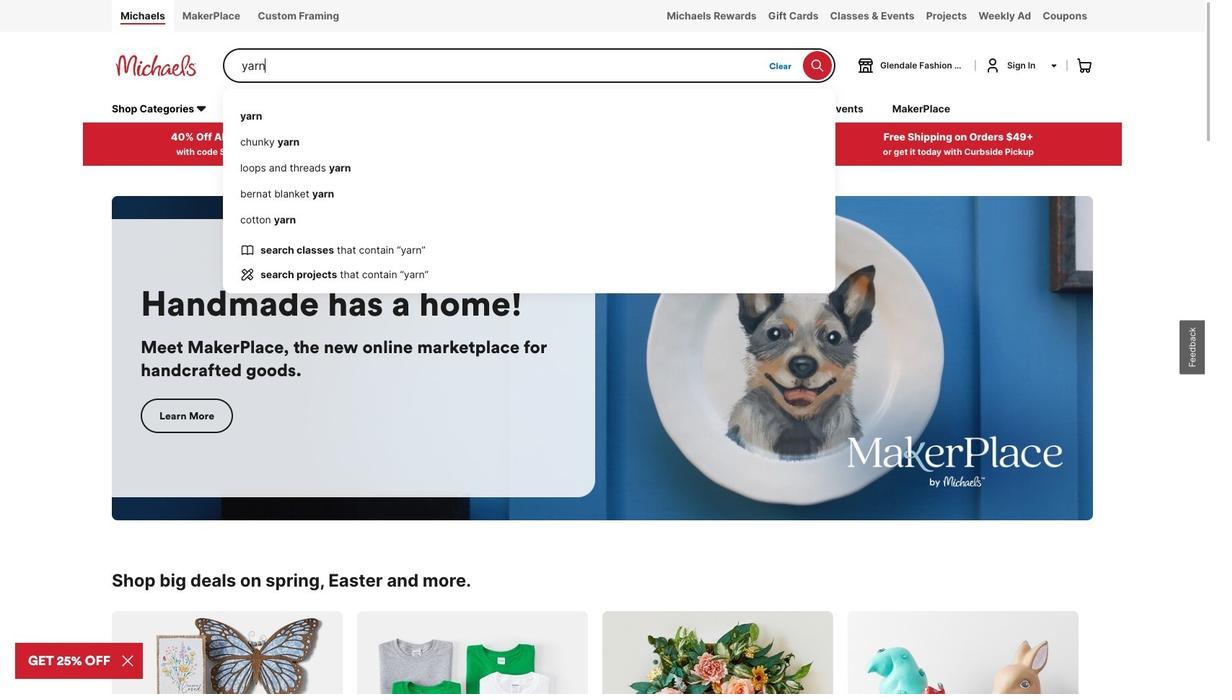 Task type: describe. For each thing, give the bounding box(es) containing it.
search button image
[[810, 58, 825, 73]]

green wreath with pink and yellow flowers image
[[602, 612, 833, 695]]

search group image
[[240, 243, 255, 257]]



Task type: vqa. For each thing, say whether or not it's contained in the screenshot.
Search Input field
yes



Task type: locate. For each thing, give the bounding box(es) containing it.
search tools image
[[240, 268, 255, 282]]

butterfly and floral décor accents on open shelves image
[[112, 612, 343, 695]]

Search Input field
[[242, 50, 762, 81]]

grey, white and green folded t-shirts image
[[357, 612, 588, 695]]

gnome and rabbit ceramic paintable crafts image
[[848, 612, 1079, 695]]



